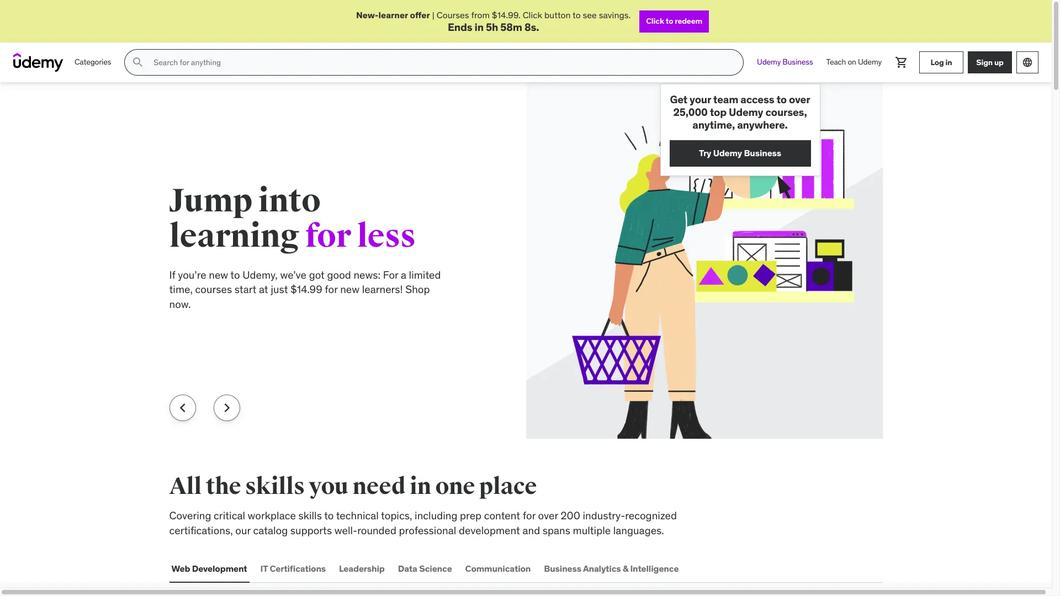 Task type: vqa. For each thing, say whether or not it's contained in the screenshot.
leadership
yes



Task type: locate. For each thing, give the bounding box(es) containing it.
click up .
[[523, 9, 543, 20]]

a
[[401, 268, 407, 282]]

0 vertical spatial over
[[789, 93, 811, 106]]

at
[[259, 283, 268, 296]]

log
[[931, 57, 944, 67]]

0 horizontal spatial click
[[523, 9, 543, 20]]

technical
[[336, 509, 379, 523]]

covering critical workplace skills to technical topics, including prep content for over 200 industry-recognized certifications, our catalog supports well-rounded professional development and spans multiple languages.
[[169, 509, 677, 537]]

over inside get your team access to over 25,000 top udemy courses, anytime, anywhere.
[[789, 93, 811, 106]]

jump into learning
[[169, 181, 321, 256]]

redeem
[[675, 16, 703, 26]]

to left see
[[573, 9, 581, 20]]

up
[[995, 57, 1004, 67]]

0 horizontal spatial in
[[410, 473, 431, 501]]

it certifications button
[[258, 556, 328, 582]]

one
[[436, 473, 475, 501]]

try udemy business link
[[670, 140, 811, 167]]

to
[[573, 9, 581, 20], [666, 16, 674, 26], [777, 93, 787, 106], [231, 268, 240, 282], [324, 509, 334, 523]]

to up the start
[[231, 268, 240, 282]]

for up good
[[305, 217, 351, 256]]

for
[[305, 217, 351, 256], [325, 283, 338, 296], [523, 509, 536, 523]]

new up courses
[[209, 268, 228, 282]]

science
[[419, 563, 452, 574]]

over up spans
[[538, 509, 558, 523]]

udemy inside teach on udemy link
[[858, 57, 882, 67]]

over down udemy business link
[[789, 93, 811, 106]]

click left redeem
[[647, 16, 664, 26]]

for down good
[[325, 283, 338, 296]]

2 horizontal spatial business
[[783, 57, 813, 67]]

to right access
[[777, 93, 787, 106]]

learner
[[379, 9, 408, 20]]

in up the including
[[410, 473, 431, 501]]

over inside covering critical workplace skills to technical topics, including prep content for over 200 industry-recognized certifications, our catalog supports well-rounded professional development and spans multiple languages.
[[538, 509, 558, 523]]

1 vertical spatial new
[[340, 283, 360, 296]]

your
[[690, 93, 711, 106]]

1 vertical spatial for
[[325, 283, 338, 296]]

web development
[[172, 563, 247, 574]]

udemy up access
[[757, 57, 781, 67]]

2 vertical spatial for
[[523, 509, 536, 523]]

$14.99
[[291, 283, 322, 296]]

place
[[479, 473, 537, 501]]

1 horizontal spatial business
[[744, 147, 782, 159]]

to inside if you're new to udemy, we've got good news: for a limited time, courses start at just $14.99 for new learners! shop now.
[[231, 268, 240, 282]]

industry-
[[583, 509, 625, 523]]

0 horizontal spatial over
[[538, 509, 558, 523]]

leadership
[[339, 563, 385, 574]]

categories button
[[68, 49, 118, 76]]

udemy right top
[[729, 106, 764, 119]]

good
[[327, 268, 351, 282]]

data science
[[398, 563, 452, 574]]

in right the log
[[946, 57, 953, 67]]

skills up workplace
[[245, 473, 305, 501]]

jump
[[169, 181, 253, 221]]

business left teach on the right
[[783, 57, 813, 67]]

communication
[[465, 563, 531, 574]]

new down good
[[340, 283, 360, 296]]

professional
[[399, 524, 457, 537]]

in down from
[[475, 21, 484, 34]]

including
[[415, 509, 458, 523]]

0 horizontal spatial business
[[544, 563, 582, 574]]

into
[[258, 181, 321, 221]]

udemy right try
[[714, 147, 742, 159]]

content
[[484, 509, 520, 523]]

skills
[[245, 473, 305, 501], [299, 509, 322, 523]]

0 vertical spatial for
[[305, 217, 351, 256]]

limited
[[409, 268, 441, 282]]

access
[[741, 93, 775, 106]]

business analytics & intelligence button
[[542, 556, 681, 582]]

over
[[789, 93, 811, 106], [538, 509, 558, 523]]

topics,
[[381, 509, 412, 523]]

to inside get your team access to over 25,000 top udemy courses, anytime, anywhere.
[[777, 93, 787, 106]]

and
[[523, 524, 540, 537]]

200
[[561, 509, 581, 523]]

all the skills you need in one place
[[169, 473, 537, 501]]

0 vertical spatial in
[[475, 21, 484, 34]]

learners!
[[362, 283, 403, 296]]

anywhere.
[[738, 118, 788, 131]]

sign up link
[[968, 51, 1013, 74]]

business down spans
[[544, 563, 582, 574]]

new
[[209, 268, 228, 282], [340, 283, 360, 296]]

1 horizontal spatial in
[[475, 21, 484, 34]]

if
[[169, 268, 175, 282]]

2 vertical spatial business
[[544, 563, 582, 574]]

2 horizontal spatial in
[[946, 57, 953, 67]]

skills up supports
[[299, 509, 322, 523]]

top
[[710, 106, 727, 119]]

to inside covering critical workplace skills to technical topics, including prep content for over 200 industry-recognized certifications, our catalog supports well-rounded professional development and spans multiple languages.
[[324, 509, 334, 523]]

data science button
[[396, 556, 454, 582]]

0 vertical spatial skills
[[245, 473, 305, 501]]

submit search image
[[132, 56, 145, 69]]

0 horizontal spatial new
[[209, 268, 228, 282]]

business down "anywhere."
[[744, 147, 782, 159]]

in
[[475, 21, 484, 34], [946, 57, 953, 67], [410, 473, 431, 501]]

data
[[398, 563, 418, 574]]

1 vertical spatial in
[[946, 57, 953, 67]]

got
[[309, 268, 325, 282]]

try
[[699, 147, 712, 159]]

to up supports
[[324, 509, 334, 523]]

team
[[714, 93, 739, 106]]

for up 'and'
[[523, 509, 536, 523]]

categories
[[75, 57, 111, 67]]

1 vertical spatial skills
[[299, 509, 322, 523]]

udemy
[[757, 57, 781, 67], [858, 57, 882, 67], [729, 106, 764, 119], [714, 147, 742, 159]]

1 horizontal spatial over
[[789, 93, 811, 106]]

certifications
[[270, 563, 326, 574]]

1 vertical spatial over
[[538, 509, 558, 523]]

business
[[783, 57, 813, 67], [744, 147, 782, 159], [544, 563, 582, 574]]

business inside button
[[544, 563, 582, 574]]

to left redeem
[[666, 16, 674, 26]]

you're
[[178, 268, 206, 282]]

udemy right on
[[858, 57, 882, 67]]

catalog
[[253, 524, 288, 537]]

on
[[848, 57, 857, 67]]

teach on udemy link
[[820, 49, 889, 76]]

2 vertical spatial in
[[410, 473, 431, 501]]

|
[[432, 9, 435, 20]]

savings.
[[599, 9, 631, 20]]

to inside new-learner offer | courses from $14.99. click button to see savings. ends in 5h 58m 8s .
[[573, 9, 581, 20]]

for inside if you're new to udemy, we've got good news: for a limited time, courses start at just $14.99 for new learners! shop now.
[[325, 283, 338, 296]]

need
[[353, 473, 406, 501]]

udemy business
[[757, 57, 813, 67]]

1 horizontal spatial click
[[647, 16, 664, 26]]



Task type: describe. For each thing, give the bounding box(es) containing it.
udemy business link
[[751, 49, 820, 76]]

recognized
[[625, 509, 677, 523]]

from
[[471, 9, 490, 20]]

next image
[[218, 400, 236, 417]]

if you're new to udemy, we've got good news: for a limited time, courses start at just $14.99 for new learners! shop now.
[[169, 268, 441, 311]]

spans
[[543, 524, 571, 537]]

ends
[[448, 21, 473, 34]]

&
[[623, 563, 629, 574]]

development
[[459, 524, 520, 537]]

courses,
[[766, 106, 807, 119]]

well-
[[335, 524, 358, 537]]

it certifications
[[261, 563, 326, 574]]

supports
[[290, 524, 332, 537]]

new-
[[356, 9, 379, 20]]

learning
[[169, 217, 300, 256]]

it
[[261, 563, 268, 574]]

for inside covering critical workplace skills to technical topics, including prep content for over 200 industry-recognized certifications, our catalog supports well-rounded professional development and spans multiple languages.
[[523, 509, 536, 523]]

sign
[[977, 57, 993, 67]]

0 vertical spatial business
[[783, 57, 813, 67]]

now.
[[169, 298, 191, 311]]

teach on udemy
[[827, 57, 882, 67]]

workplace
[[248, 509, 296, 523]]

.
[[536, 21, 539, 34]]

anytime,
[[693, 118, 735, 131]]

button
[[545, 9, 571, 20]]

offer
[[410, 9, 430, 20]]

get your team access to over 25,000 top udemy courses, anytime, anywhere.
[[670, 93, 811, 131]]

get
[[670, 93, 688, 106]]

udemy image
[[13, 53, 64, 72]]

click to redeem
[[647, 16, 703, 26]]

critical
[[214, 509, 245, 523]]

rounded
[[358, 524, 397, 537]]

our
[[236, 524, 251, 537]]

try udemy business
[[699, 147, 782, 159]]

teach
[[827, 57, 846, 67]]

leadership button
[[337, 556, 387, 582]]

in inside new-learner offer | courses from $14.99. click button to see savings. ends in 5h 58m 8s .
[[475, 21, 484, 34]]

business analytics & intelligence
[[544, 563, 679, 574]]

start
[[235, 283, 257, 296]]

you
[[309, 473, 349, 501]]

1 vertical spatial business
[[744, 147, 782, 159]]

click inside button
[[647, 16, 664, 26]]

udemy inside udemy business link
[[757, 57, 781, 67]]

0 vertical spatial new
[[209, 268, 228, 282]]

25,000
[[674, 106, 708, 119]]

intelligence
[[631, 563, 679, 574]]

previous image
[[174, 400, 191, 417]]

communication button
[[463, 556, 533, 582]]

shop
[[406, 283, 430, 296]]

choose a language image
[[1023, 57, 1034, 68]]

skills inside covering critical workplace skills to technical topics, including prep content for over 200 industry-recognized certifications, our catalog supports well-rounded professional development and spans multiple languages.
[[299, 509, 322, 523]]

log in link
[[920, 51, 964, 74]]

development
[[192, 563, 247, 574]]

shopping cart with 0 items image
[[895, 56, 909, 69]]

less
[[357, 217, 416, 256]]

5h 58m 8s
[[486, 21, 536, 34]]

udemy inside try udemy business link
[[714, 147, 742, 159]]

1 horizontal spatial new
[[340, 283, 360, 296]]

$14.99.
[[492, 9, 521, 20]]

covering
[[169, 509, 211, 523]]

sign up
[[977, 57, 1004, 67]]

time,
[[169, 283, 193, 296]]

web
[[172, 563, 190, 574]]

click inside new-learner offer | courses from $14.99. click button to see savings. ends in 5h 58m 8s .
[[523, 9, 543, 20]]

just
[[271, 283, 288, 296]]

multiple
[[573, 524, 611, 537]]

prep
[[460, 509, 482, 523]]

courses
[[437, 9, 469, 20]]

analytics
[[583, 563, 621, 574]]

to inside button
[[666, 16, 674, 26]]

for less
[[305, 217, 416, 256]]

udemy,
[[243, 268, 278, 282]]

we've
[[280, 268, 307, 282]]

web development button
[[169, 556, 249, 582]]

for
[[383, 268, 399, 282]]

languages.
[[614, 524, 665, 537]]

certifications,
[[169, 524, 233, 537]]

click to redeem button
[[640, 10, 709, 32]]

see
[[583, 9, 597, 20]]

Search for anything text field
[[152, 53, 730, 72]]

udemy inside get your team access to over 25,000 top udemy courses, anytime, anywhere.
[[729, 106, 764, 119]]



